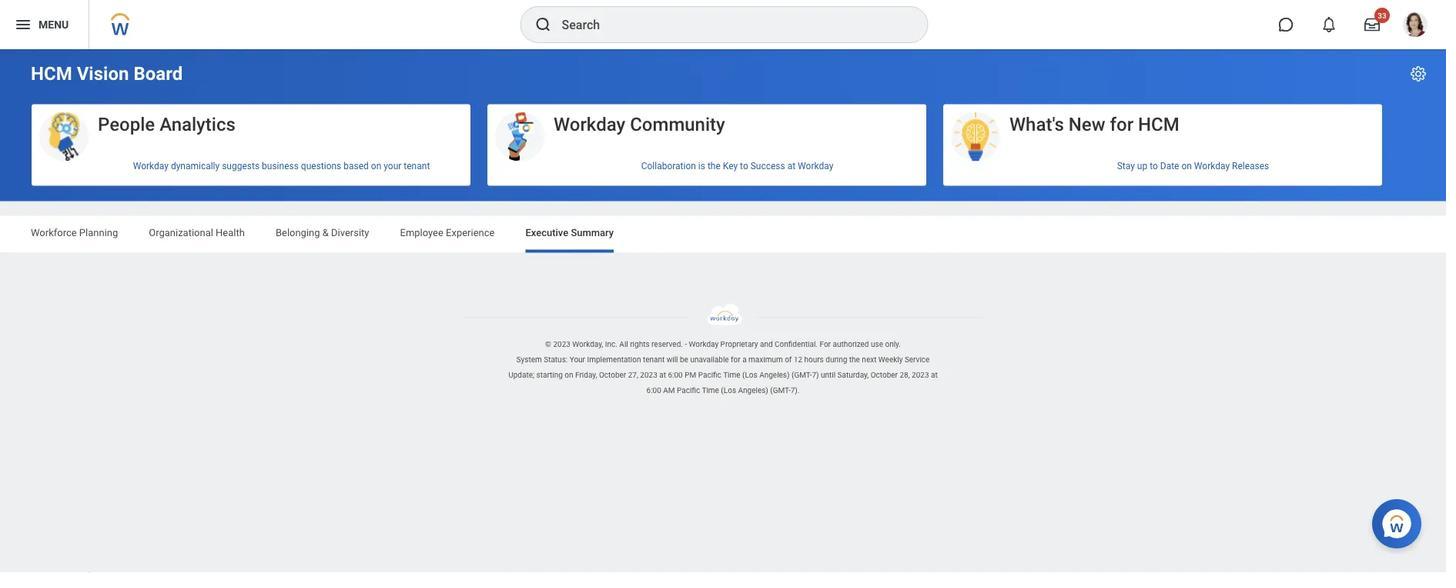 Task type: locate. For each thing, give the bounding box(es) containing it.
2 to from the left
[[1150, 161, 1158, 172]]

workday dynamically suggests business questions based on your tenant link
[[32, 155, 471, 178]]

1 horizontal spatial time
[[723, 371, 741, 380]]

workday inside button
[[554, 113, 626, 135]]

people analytics
[[98, 113, 236, 135]]

on right date on the right top of the page
[[1182, 161, 1192, 172]]

workday community
[[554, 113, 725, 135]]

6:00 left the pm
[[668, 371, 683, 380]]

releases
[[1232, 161, 1270, 172]]

hcm
[[31, 63, 72, 85], [1138, 113, 1180, 135]]

date
[[1161, 161, 1180, 172]]

angeles)
[[760, 371, 790, 380], [738, 386, 769, 396]]

0 horizontal spatial (los
[[721, 386, 736, 396]]

for inside © 2023 workday, inc. all rights reserved. - workday proprietary and confidential. for authorized use only. system status: your implementation tenant will be unavailable for a maximum of 12 hours during the next weekly service update; starting on friday, october 27, 2023 at 6:00 pm pacific time (los angeles) (gmt-7) until saturday, october 28, 2023 at 6:00 am pacific time (los angeles) (gmt-7).
[[731, 356, 741, 365]]

footer
[[0, 304, 1447, 399]]

pacific
[[698, 371, 722, 380], [677, 386, 700, 396]]

1 vertical spatial pacific
[[677, 386, 700, 396]]

all
[[620, 340, 628, 349]]

the left next
[[849, 356, 860, 365]]

0 horizontal spatial 6:00
[[647, 386, 662, 396]]

pacific down the pm
[[677, 386, 700, 396]]

what's new for hcm
[[1010, 113, 1180, 135]]

on inside © 2023 workday, inc. all rights reserved. - workday proprietary and confidential. for authorized use only. system status: your implementation tenant will be unavailable for a maximum of 12 hours during the next weekly service update; starting on friday, october 27, 2023 at 6:00 pm pacific time (los angeles) (gmt-7) until saturday, october 28, 2023 at 6:00 am pacific time (los angeles) (gmt-7).
[[565, 371, 574, 380]]

october
[[599, 371, 626, 380], [871, 371, 898, 380]]

2023 right ©
[[553, 340, 571, 349]]

Search Workday  search field
[[562, 8, 896, 42]]

summary
[[571, 227, 614, 239]]

0 horizontal spatial tenant
[[404, 161, 430, 172]]

notifications large image
[[1322, 17, 1337, 32]]

at right success on the top right of the page
[[788, 161, 796, 172]]

(gmt- down of
[[770, 386, 791, 396]]

0 horizontal spatial time
[[702, 386, 719, 396]]

0 vertical spatial for
[[1110, 113, 1134, 135]]

tab list inside main content
[[15, 216, 1431, 253]]

2023 right 27,
[[640, 371, 658, 380]]

to inside stay up to date on workday releases link
[[1150, 161, 1158, 172]]

1 vertical spatial for
[[731, 356, 741, 365]]

menu button
[[0, 0, 89, 49]]

pacific down unavailable
[[698, 371, 722, 380]]

health
[[216, 227, 245, 239]]

october down "weekly" at the bottom of the page
[[871, 371, 898, 380]]

(los down a
[[743, 371, 758, 380]]

(los down unavailable
[[721, 386, 736, 396]]

2 october from the left
[[871, 371, 898, 380]]

0 vertical spatial (los
[[743, 371, 758, 380]]

tab list containing workforce planning
[[15, 216, 1431, 253]]

the right is
[[708, 161, 721, 172]]

configure this page image
[[1410, 65, 1428, 83]]

2 horizontal spatial 2023
[[912, 371, 929, 380]]

1 horizontal spatial 2023
[[640, 371, 658, 380]]

0 vertical spatial (gmt-
[[792, 371, 812, 380]]

to
[[740, 161, 748, 172], [1150, 161, 1158, 172]]

1 horizontal spatial hcm
[[1138, 113, 1180, 135]]

october down the implementation
[[599, 371, 626, 380]]

am
[[663, 386, 675, 396]]

33
[[1378, 11, 1387, 20]]

(gmt-
[[792, 371, 812, 380], [770, 386, 791, 396]]

1 horizontal spatial to
[[1150, 161, 1158, 172]]

at right 28,
[[931, 371, 938, 380]]

organizational
[[149, 227, 213, 239]]

your
[[570, 356, 585, 365]]

6:00
[[668, 371, 683, 380], [647, 386, 662, 396]]

business
[[262, 161, 299, 172]]

0 horizontal spatial october
[[599, 371, 626, 380]]

employee
[[400, 227, 444, 239]]

(gmt- down 12
[[792, 371, 812, 380]]

on
[[371, 161, 381, 172], [1182, 161, 1192, 172], [565, 371, 574, 380]]

12
[[794, 356, 803, 365]]

on left friday,
[[565, 371, 574, 380]]

workday dynamically suggests business questions based on your tenant
[[133, 161, 430, 172]]

1 horizontal spatial october
[[871, 371, 898, 380]]

2023
[[553, 340, 571, 349], [640, 371, 658, 380], [912, 371, 929, 380]]

is
[[699, 161, 706, 172]]

the inside © 2023 workday, inc. all rights reserved. - workday proprietary and confidential. for authorized use only. system status: your implementation tenant will be unavailable for a maximum of 12 hours during the next weekly service update; starting on friday, october 27, 2023 at 6:00 pm pacific time (los angeles) (gmt-7) until saturday, october 28, 2023 at 6:00 am pacific time (los angeles) (gmt-7).
[[849, 356, 860, 365]]

1 vertical spatial (los
[[721, 386, 736, 396]]

tenant
[[404, 161, 430, 172], [643, 356, 665, 365]]

to right key
[[740, 161, 748, 172]]

for left a
[[731, 356, 741, 365]]

main content
[[0, 49, 1447, 279]]

collaboration is the key to success at workday
[[641, 161, 834, 172]]

33 button
[[1356, 8, 1390, 42]]

1 horizontal spatial on
[[565, 371, 574, 380]]

for right new
[[1110, 113, 1134, 135]]

up
[[1138, 161, 1148, 172]]

only.
[[885, 340, 901, 349]]

collaboration
[[641, 161, 696, 172]]

rights
[[630, 340, 650, 349]]

1 to from the left
[[740, 161, 748, 172]]

angeles) down a
[[738, 386, 769, 396]]

1 horizontal spatial for
[[1110, 113, 1134, 135]]

until
[[821, 371, 836, 380]]

1 vertical spatial tenant
[[643, 356, 665, 365]]

0 horizontal spatial on
[[371, 161, 381, 172]]

unavailable
[[690, 356, 729, 365]]

angeles) down maximum
[[760, 371, 790, 380]]

tab list
[[15, 216, 1431, 253]]

1 horizontal spatial (gmt-
[[792, 371, 812, 380]]

0 horizontal spatial to
[[740, 161, 748, 172]]

6:00 left am on the left of the page
[[647, 386, 662, 396]]

0 vertical spatial hcm
[[31, 63, 72, 85]]

© 2023 workday, inc. all rights reserved. - workday proprietary and confidential. for authorized use only. system status: your implementation tenant will be unavailable for a maximum of 12 hours during the next weekly service update; starting on friday, october 27, 2023 at 6:00 pm pacific time (los angeles) (gmt-7) until saturday, october 28, 2023 at 6:00 am pacific time (los angeles) (gmt-7).
[[509, 340, 938, 396]]

to inside collaboration is the key to success at workday link
[[740, 161, 748, 172]]

analytics
[[160, 113, 236, 135]]

1 vertical spatial the
[[849, 356, 860, 365]]

for inside button
[[1110, 113, 1134, 135]]

0 vertical spatial tenant
[[404, 161, 430, 172]]

for
[[820, 340, 831, 349]]

community
[[630, 113, 725, 135]]

vision
[[77, 63, 129, 85]]

0 vertical spatial time
[[723, 371, 741, 380]]

system
[[517, 356, 542, 365]]

1 vertical spatial hcm
[[1138, 113, 1180, 135]]

hcm up stay up to date on workday releases link
[[1138, 113, 1180, 135]]

1 vertical spatial 6:00
[[647, 386, 662, 396]]

key
[[723, 161, 738, 172]]

workday community button
[[488, 104, 927, 163]]

at up am on the left of the page
[[660, 371, 666, 380]]

workday,
[[573, 340, 603, 349]]

workday inside © 2023 workday, inc. all rights reserved. - workday proprietary and confidential. for authorized use only. system status: your implementation tenant will be unavailable for a maximum of 12 hours during the next weekly service update; starting on friday, october 27, 2023 at 6:00 pm pacific time (los angeles) (gmt-7) until saturday, october 28, 2023 at 6:00 am pacific time (los angeles) (gmt-7).
[[689, 340, 719, 349]]

at
[[788, 161, 796, 172], [660, 371, 666, 380], [931, 371, 938, 380]]

1 october from the left
[[599, 371, 626, 380]]

0 horizontal spatial for
[[731, 356, 741, 365]]

justify image
[[14, 15, 32, 34]]

2 horizontal spatial at
[[931, 371, 938, 380]]

2023 right 28,
[[912, 371, 929, 380]]

1 horizontal spatial the
[[849, 356, 860, 365]]

1 horizontal spatial 6:00
[[668, 371, 683, 380]]

1 horizontal spatial tenant
[[643, 356, 665, 365]]

0 horizontal spatial the
[[708, 161, 721, 172]]

0 horizontal spatial (gmt-
[[770, 386, 791, 396]]

tenant right your on the top left of the page
[[404, 161, 430, 172]]

employee experience
[[400, 227, 495, 239]]

footer containing © 2023 workday, inc. all rights reserved. - workday proprietary and confidential. for authorized use only. system status: your implementation tenant will be unavailable for a maximum of 12 hours during the next weekly service update; starting on friday, october 27, 2023 at 6:00 pm pacific time (los angeles) (gmt-7) until saturday, october 28, 2023 at 6:00 am pacific time (los angeles) (gmt-7).
[[0, 304, 1447, 399]]

tenant left will
[[643, 356, 665, 365]]

on left your on the top left of the page
[[371, 161, 381, 172]]

people analytics button
[[32, 104, 471, 163]]

1 horizontal spatial (los
[[743, 371, 758, 380]]

to right the 'up'
[[1150, 161, 1158, 172]]

profile logan mcneil image
[[1403, 12, 1428, 40]]

stay
[[1117, 161, 1135, 172]]

a
[[743, 356, 747, 365]]

0 horizontal spatial hcm
[[31, 63, 72, 85]]

0 vertical spatial angeles)
[[760, 371, 790, 380]]

time
[[723, 371, 741, 380], [702, 386, 719, 396]]

hcm down menu
[[31, 63, 72, 85]]

suggests
[[222, 161, 260, 172]]



Task type: describe. For each thing, give the bounding box(es) containing it.
confidential.
[[775, 340, 818, 349]]

inbox large image
[[1365, 17, 1380, 32]]

1 vertical spatial time
[[702, 386, 719, 396]]

7)
[[812, 371, 819, 380]]

executive
[[526, 227, 569, 239]]

menu banner
[[0, 0, 1447, 49]]

status:
[[544, 356, 568, 365]]

service
[[905, 356, 930, 365]]

0 vertical spatial 6:00
[[668, 371, 683, 380]]

0 vertical spatial pacific
[[698, 371, 722, 380]]

search image
[[534, 15, 553, 34]]

&
[[323, 227, 329, 239]]

success
[[751, 161, 785, 172]]

0 horizontal spatial 2023
[[553, 340, 571, 349]]

maximum
[[749, 356, 783, 365]]

during
[[826, 356, 848, 365]]

planning
[[79, 227, 118, 239]]

next
[[862, 356, 877, 365]]

menu
[[39, 18, 69, 31]]

main content containing hcm vision board
[[0, 49, 1447, 279]]

what's new for hcm button
[[944, 104, 1383, 163]]

of
[[785, 356, 792, 365]]

0 vertical spatial the
[[708, 161, 721, 172]]

implementation
[[587, 356, 641, 365]]

new
[[1069, 113, 1106, 135]]

use
[[871, 340, 883, 349]]

tenant inside © 2023 workday, inc. all rights reserved. - workday proprietary and confidential. for authorized use only. system status: your implementation tenant will be unavailable for a maximum of 12 hours during the next weekly service update; starting on friday, october 27, 2023 at 6:00 pm pacific time (los angeles) (gmt-7) until saturday, october 28, 2023 at 6:00 am pacific time (los angeles) (gmt-7).
[[643, 356, 665, 365]]

hcm vision board
[[31, 63, 183, 85]]

28,
[[900, 371, 910, 380]]

27,
[[628, 371, 638, 380]]

dynamically
[[171, 161, 220, 172]]

and
[[760, 340, 773, 349]]

workforce
[[31, 227, 77, 239]]

questions
[[301, 161, 341, 172]]

based
[[344, 161, 369, 172]]

collaboration is the key to success at workday link
[[488, 155, 927, 178]]

experience
[[446, 227, 495, 239]]

be
[[680, 356, 689, 365]]

reserved.
[[652, 340, 683, 349]]

tenant inside workday dynamically suggests business questions based on your tenant link
[[404, 161, 430, 172]]

diversity
[[331, 227, 369, 239]]

stay up to date on workday releases link
[[944, 155, 1383, 178]]

7).
[[791, 386, 800, 396]]

will
[[667, 356, 678, 365]]

1 horizontal spatial at
[[788, 161, 796, 172]]

stay up to date on workday releases
[[1117, 161, 1270, 172]]

executive summary
[[526, 227, 614, 239]]

2 horizontal spatial on
[[1182, 161, 1192, 172]]

authorized
[[833, 340, 869, 349]]

people
[[98, 113, 155, 135]]

workforce planning
[[31, 227, 118, 239]]

pm
[[685, 371, 696, 380]]

weekly
[[879, 356, 903, 365]]

0 horizontal spatial at
[[660, 371, 666, 380]]

update;
[[509, 371, 535, 380]]

board
[[134, 63, 183, 85]]

starting
[[537, 371, 563, 380]]

©
[[545, 340, 551, 349]]

proprietary
[[721, 340, 758, 349]]

belonging
[[276, 227, 320, 239]]

-
[[685, 340, 687, 349]]

hours
[[805, 356, 824, 365]]

inc.
[[605, 340, 618, 349]]

1 vertical spatial (gmt-
[[770, 386, 791, 396]]

hcm inside button
[[1138, 113, 1180, 135]]

your
[[384, 161, 402, 172]]

organizational health
[[149, 227, 245, 239]]

friday,
[[575, 371, 597, 380]]

what's
[[1010, 113, 1064, 135]]

belonging & diversity
[[276, 227, 369, 239]]

saturday,
[[838, 371, 869, 380]]

1 vertical spatial angeles)
[[738, 386, 769, 396]]



Task type: vqa. For each thing, say whether or not it's contained in the screenshot.
at to the middle
yes



